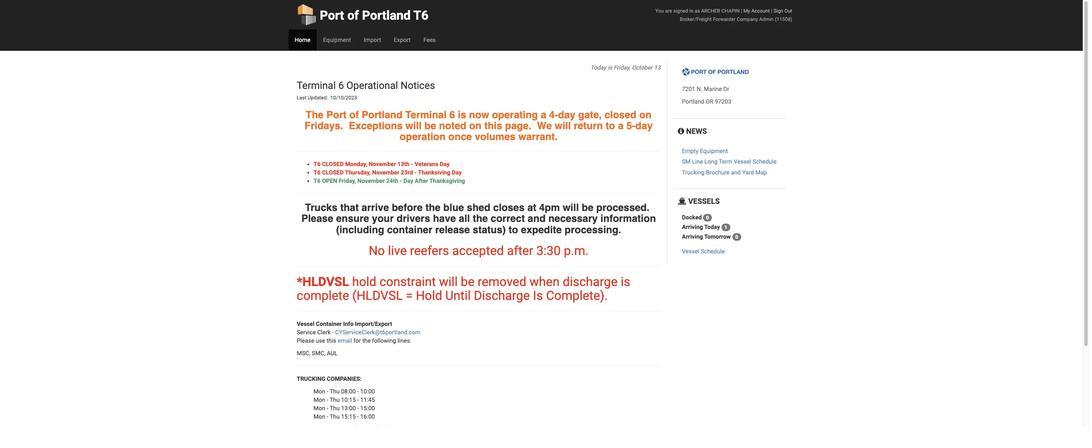 Task type: locate. For each thing, give the bounding box(es) containing it.
schedule inside empty equipment sm line long term vessel schedule trucking brochure and yard map
[[753, 159, 777, 165]]

vessel
[[734, 159, 752, 165], [682, 248, 700, 255], [297, 321, 315, 328]]

port down 10/10/2023
[[327, 109, 347, 121]]

1 vertical spatial and
[[528, 213, 546, 225]]

1 vertical spatial terminal
[[406, 109, 447, 121]]

vessel up service
[[297, 321, 315, 328]]

vessel down docked 0 arriving today 1 arriving tomorrow 0
[[682, 248, 700, 255]]

1 horizontal spatial is
[[608, 64, 612, 71]]

drivers
[[397, 213, 430, 225]]

will right 4pm
[[563, 202, 579, 214]]

0 vertical spatial of
[[347, 8, 359, 23]]

0 right tomorrow
[[736, 235, 739, 240]]

0 vertical spatial 0
[[707, 215, 709, 221]]

1 horizontal spatial on
[[640, 109, 652, 121]]

msc, smc, aul
[[297, 350, 338, 357]]

the right for
[[363, 338, 371, 345]]

terminal inside the port of portland terminal 6 is now operating a 4-day gate, closed on fridays .  exceptions will be noted on this page.  we will return to a 5-day operation once volumes warrant.
[[406, 109, 447, 121]]

t6 left open
[[314, 178, 321, 184]]

0 vertical spatial is
[[608, 64, 612, 71]]

1 arriving from the top
[[682, 224, 703, 231]]

0 vertical spatial be
[[425, 120, 436, 132]]

after
[[507, 244, 534, 258]]

port up 'equipment' dropdown button
[[320, 8, 344, 23]]

closes
[[493, 202, 525, 214]]

day left "info circle" image
[[636, 120, 653, 132]]

arriving up vessel schedule
[[682, 234, 703, 240]]

and left yard
[[731, 169, 741, 176]]

docked 0 arriving today 1 arriving tomorrow 0
[[682, 214, 739, 240]]

15:15
[[341, 414, 356, 421]]

portland down the 7201
[[682, 98, 705, 105]]

0 vertical spatial today
[[591, 64, 607, 71]]

2 | from the left
[[771, 8, 773, 14]]

terminal up last
[[297, 80, 336, 92]]

0 horizontal spatial |
[[741, 8, 743, 14]]

5-
[[627, 120, 636, 132]]

equipment right home at the left of the page
[[323, 37, 351, 43]]

vessel container info import/export service clerk - cyserviceclerk@t6portland.com please use this email for the following lines:
[[297, 321, 421, 345]]

release
[[435, 224, 470, 236]]

1 vertical spatial this
[[327, 338, 336, 345]]

| left my
[[741, 8, 743, 14]]

0 horizontal spatial friday,
[[339, 178, 356, 184]]

equipment button
[[317, 29, 358, 50]]

0 horizontal spatial day
[[558, 109, 576, 121]]

sm line long term vessel schedule link
[[682, 159, 777, 165]]

closed
[[322, 161, 344, 168], [322, 169, 344, 176]]

4 thu from the top
[[330, 414, 340, 421]]

no
[[369, 244, 385, 258]]

mon - thu 08:00 - 10:00 mon - thu 10:15 - 11:45 mon - thu 13:00 - 15:00 mon - thu 15:15 - 16:00
[[314, 389, 375, 421]]

- left 13:00 on the bottom of the page
[[327, 405, 329, 412]]

portland
[[362, 8, 411, 23], [682, 98, 705, 105], [362, 109, 403, 121]]

0 horizontal spatial be
[[425, 120, 436, 132]]

1 vertical spatial today
[[705, 224, 720, 231]]

aul
[[327, 350, 338, 357]]

to
[[606, 120, 616, 132], [509, 224, 518, 236]]

to inside the port of portland terminal 6 is now operating a 4-day gate, closed on fridays .  exceptions will be noted on this page.  we will return to a 5-day operation once volumes warrant.
[[606, 120, 616, 132]]

and inside the trucks that arrive before the blue shed closes at 4pm will be processed. please ensure your drivers have all the correct and necessary information (including container release status) to expedite processing.
[[528, 213, 546, 225]]

thu
[[330, 389, 340, 395], [330, 397, 340, 404], [330, 405, 340, 412], [330, 414, 340, 421]]

1 vertical spatial to
[[509, 224, 518, 236]]

0 horizontal spatial to
[[509, 224, 518, 236]]

2 vertical spatial portland
[[362, 109, 403, 121]]

0
[[707, 215, 709, 221], [736, 235, 739, 240]]

following
[[372, 338, 396, 345]]

- left 16:00
[[357, 414, 359, 421]]

0 vertical spatial day
[[440, 161, 450, 168]]

97203
[[715, 98, 732, 105]]

1 horizontal spatial |
[[771, 8, 773, 14]]

1 horizontal spatial the
[[426, 202, 441, 214]]

1 horizontal spatial a
[[618, 120, 624, 132]]

port inside the port of portland terminal 6 is now operating a 4-day gate, closed on fridays .  exceptions will be noted on this page.  we will return to a 5-day operation once volumes warrant.
[[327, 109, 347, 121]]

please left that in the left top of the page
[[301, 213, 333, 225]]

0 vertical spatial please
[[301, 213, 333, 225]]

2 arriving from the top
[[682, 234, 703, 240]]

0 horizontal spatial this
[[327, 338, 336, 345]]

1 horizontal spatial be
[[461, 275, 475, 290]]

1 vertical spatial port
[[327, 109, 347, 121]]

vessel inside "vessel container info import/export service clerk - cyserviceclerk@t6portland.com please use this email for the following lines:"
[[297, 321, 315, 328]]

0 vertical spatial closed
[[322, 161, 344, 168]]

your
[[372, 213, 394, 225]]

thu left 15:15
[[330, 414, 340, 421]]

sign out link
[[774, 8, 793, 14]]

1 vertical spatial 0
[[736, 235, 739, 240]]

t6 down fridays
[[314, 161, 321, 168]]

volumes
[[475, 131, 516, 143]]

2 vertical spatial day
[[404, 178, 414, 184]]

schedule up the map at the top right
[[753, 159, 777, 165]]

t6
[[414, 8, 429, 23], [314, 161, 321, 168], [314, 169, 321, 176], [314, 178, 321, 184]]

brochure
[[706, 169, 730, 176]]

marine
[[704, 86, 722, 93]]

0 vertical spatial schedule
[[753, 159, 777, 165]]

fridays
[[305, 120, 341, 132]]

3:30
[[537, 244, 561, 258]]

for
[[354, 338, 361, 345]]

1 vertical spatial equipment
[[700, 148, 728, 155]]

2 horizontal spatial is
[[621, 275, 631, 290]]

1 vertical spatial arriving
[[682, 234, 703, 240]]

1 vertical spatial portland
[[682, 98, 705, 105]]

trucks
[[305, 202, 338, 214]]

24th
[[386, 178, 398, 184]]

1 horizontal spatial day
[[440, 161, 450, 168]]

2 horizontal spatial be
[[582, 202, 594, 214]]

is inside hold constraint will be removed when discharge is complete (hldvsl = hold until discharge is complete).
[[621, 275, 631, 290]]

0 horizontal spatial terminal
[[297, 80, 336, 92]]

terminal inside terminal 6 operational notices last updated:  10/10/2023
[[297, 80, 336, 92]]

to left '5-'
[[606, 120, 616, 132]]

the
[[426, 202, 441, 214], [473, 213, 488, 225], [363, 338, 371, 345]]

home
[[295, 37, 311, 43]]

0 horizontal spatial 6
[[338, 80, 344, 92]]

is inside the port of portland terminal 6 is now operating a 4-day gate, closed on fridays .  exceptions will be noted on this page.  we will return to a 5-day operation once volumes warrant.
[[458, 109, 466, 121]]

closed
[[605, 109, 637, 121]]

a left 4-
[[541, 109, 547, 121]]

after
[[415, 178, 428, 184]]

7201 n. marine dr
[[682, 86, 730, 93]]

0 horizontal spatial equipment
[[323, 37, 351, 43]]

day up thanksiving
[[440, 161, 450, 168]]

1 horizontal spatial vessel
[[682, 248, 700, 255]]

6 up 10/10/2023
[[338, 80, 344, 92]]

the left blue
[[426, 202, 441, 214]]

schedule down tomorrow
[[701, 248, 725, 255]]

0 vertical spatial 6
[[338, 80, 344, 92]]

equipment inside dropdown button
[[323, 37, 351, 43]]

on
[[640, 109, 652, 121], [469, 120, 482, 132]]

1 horizontal spatial and
[[731, 169, 741, 176]]

forwarder
[[713, 16, 736, 22]]

0 right docked
[[707, 215, 709, 221]]

and right the correct
[[528, 213, 546, 225]]

1 horizontal spatial day
[[636, 120, 653, 132]]

hold
[[352, 275, 377, 290]]

1 closed from the top
[[322, 161, 344, 168]]

- right clerk
[[332, 329, 334, 336]]

- inside "vessel container info import/export service clerk - cyserviceclerk@t6portland.com please use this email for the following lines:"
[[332, 329, 334, 336]]

t6 closed monday, november 13th - veterans day t6 closed thursday, november 23rd - thanksiving day t6 open friday, november 24th - day after thanksgiving
[[314, 161, 465, 184]]

hold constraint will be removed when discharge is complete (hldvsl = hold until discharge is complete).
[[297, 275, 631, 303]]

port
[[320, 8, 344, 23], [327, 109, 347, 121]]

1 horizontal spatial schedule
[[753, 159, 777, 165]]

trucking companies:
[[297, 376, 362, 383]]

of inside the port of portland terminal 6 is now operating a 4-day gate, closed on fridays .  exceptions will be noted on this page.  we will return to a 5-day operation once volumes warrant.
[[350, 109, 359, 121]]

0 horizontal spatial vessel
[[297, 321, 315, 328]]

p.m.
[[564, 244, 589, 258]]

0 vertical spatial equipment
[[323, 37, 351, 43]]

1 vertical spatial be
[[582, 202, 594, 214]]

or
[[706, 98, 714, 105]]

will down reefers in the bottom left of the page
[[439, 275, 458, 290]]

thu left 10:15
[[330, 397, 340, 404]]

operational
[[347, 80, 398, 92]]

1 horizontal spatial today
[[705, 224, 720, 231]]

fees
[[424, 37, 436, 43]]

friday, left 'october'
[[614, 64, 631, 71]]

of
[[347, 8, 359, 23], [350, 109, 359, 121]]

archer
[[702, 8, 721, 14]]

when
[[530, 275, 560, 290]]

1 horizontal spatial friday,
[[614, 64, 631, 71]]

10/10/2023
[[330, 95, 357, 101]]

1 vertical spatial closed
[[322, 169, 344, 176]]

is left 'october'
[[608, 64, 612, 71]]

lines:
[[398, 338, 411, 345]]

notices
[[401, 80, 435, 92]]

0 horizontal spatial and
[[528, 213, 546, 225]]

0 vertical spatial this
[[485, 120, 503, 132]]

fees button
[[417, 29, 442, 50]]

thursday,
[[345, 169, 371, 176]]

be down accepted
[[461, 275, 475, 290]]

2 thu from the top
[[330, 397, 340, 404]]

1 vertical spatial of
[[350, 109, 359, 121]]

will inside hold constraint will be removed when discharge is complete (hldvsl = hold until discharge is complete).
[[439, 275, 458, 290]]

1 vertical spatial 6
[[450, 109, 455, 121]]

2 horizontal spatial the
[[473, 213, 488, 225]]

- left 15:00
[[357, 405, 359, 412]]

equipment
[[323, 37, 351, 43], [700, 148, 728, 155]]

| left sign
[[771, 8, 773, 14]]

is right discharge
[[621, 275, 631, 290]]

is left now
[[458, 109, 466, 121]]

in
[[690, 8, 694, 14]]

portland up import popup button
[[362, 8, 411, 23]]

please inside "vessel container info import/export service clerk - cyserviceclerk@t6portland.com please use this email for the following lines:"
[[297, 338, 314, 345]]

1 vertical spatial friday,
[[339, 178, 356, 184]]

1 horizontal spatial terminal
[[406, 109, 447, 121]]

my account link
[[744, 8, 770, 14]]

1 horizontal spatial 6
[[450, 109, 455, 121]]

please down service
[[297, 338, 314, 345]]

noted
[[439, 120, 467, 132]]

equipment up the long
[[700, 148, 728, 155]]

terminal up operation
[[406, 109, 447, 121]]

2 closed from the top
[[322, 169, 344, 176]]

- left 10:15
[[327, 397, 329, 404]]

export button
[[388, 29, 417, 50]]

0 vertical spatial to
[[606, 120, 616, 132]]

vessels
[[687, 197, 720, 206]]

correct
[[491, 213, 525, 225]]

the right all
[[473, 213, 488, 225]]

account
[[752, 8, 770, 14]]

on right '5-'
[[640, 109, 652, 121]]

2 vertical spatial is
[[621, 275, 631, 290]]

1 vertical spatial vessel
[[682, 248, 700, 255]]

0 vertical spatial port
[[320, 8, 344, 23]]

0 horizontal spatial 0
[[707, 215, 709, 221]]

term
[[719, 159, 733, 165]]

08:00
[[341, 389, 356, 395]]

1 horizontal spatial this
[[485, 120, 503, 132]]

be up processing.
[[582, 202, 594, 214]]

1 vertical spatial please
[[297, 338, 314, 345]]

0 horizontal spatial a
[[541, 109, 547, 121]]

day down 23rd
[[404, 178, 414, 184]]

2 horizontal spatial day
[[452, 169, 462, 176]]

6 up once
[[450, 109, 455, 121]]

of down 10/10/2023
[[350, 109, 359, 121]]

are
[[665, 8, 673, 14]]

0 horizontal spatial today
[[591, 64, 607, 71]]

portland down terminal 6 operational notices last updated:  10/10/2023
[[362, 109, 403, 121]]

1 vertical spatial schedule
[[701, 248, 725, 255]]

2 horizontal spatial vessel
[[734, 159, 752, 165]]

and inside empty equipment sm line long term vessel schedule trucking brochure and yard map
[[731, 169, 741, 176]]

be left noted
[[425, 120, 436, 132]]

vessel for vessel schedule
[[682, 248, 700, 255]]

0 horizontal spatial is
[[458, 109, 466, 121]]

0 vertical spatial terminal
[[297, 80, 336, 92]]

1 horizontal spatial equipment
[[700, 148, 728, 155]]

3 thu from the top
[[330, 405, 340, 412]]

terminal 6 operational notices last updated:  10/10/2023
[[297, 80, 438, 101]]

arriving down docked
[[682, 224, 703, 231]]

ship image
[[678, 198, 687, 206]]

1 horizontal spatial to
[[606, 120, 616, 132]]

friday, down thursday, in the left top of the page
[[339, 178, 356, 184]]

0 vertical spatial arriving
[[682, 224, 703, 231]]

4-
[[549, 109, 558, 121]]

will right exceptions
[[406, 120, 422, 132]]

is
[[608, 64, 612, 71], [458, 109, 466, 121], [621, 275, 631, 290]]

- left the 10:00
[[357, 389, 359, 395]]

this right use
[[327, 338, 336, 345]]

email link
[[338, 338, 352, 345]]

a left '5-'
[[618, 120, 624, 132]]

this right once
[[485, 120, 503, 132]]

admin
[[760, 16, 774, 22]]

2 vertical spatial be
[[461, 275, 475, 290]]

gate,
[[579, 109, 602, 121]]

accepted
[[452, 244, 504, 258]]

0 horizontal spatial the
[[363, 338, 371, 345]]

ensure
[[336, 213, 369, 225]]

be inside the port of portland terminal 6 is now operating a 4-day gate, closed on fridays .  exceptions will be noted on this page.  we will return to a 5-day operation once volumes warrant.
[[425, 120, 436, 132]]

0 vertical spatial and
[[731, 169, 741, 176]]

2 vertical spatial vessel
[[297, 321, 315, 328]]

to up the after
[[509, 224, 518, 236]]

terminal
[[297, 80, 336, 92], [406, 109, 447, 121]]

vessel inside empty equipment sm line long term vessel schedule trucking brochure and yard map
[[734, 159, 752, 165]]

signed
[[674, 8, 689, 14]]

thu left 13:00 on the bottom of the page
[[330, 405, 340, 412]]

friday, inside the t6 closed monday, november 13th - veterans day t6 closed thursday, november 23rd - thanksiving day t6 open friday, november 24th - day after thanksgiving
[[339, 178, 356, 184]]

thu down trucking companies:
[[330, 389, 340, 395]]

1 vertical spatial is
[[458, 109, 466, 121]]

day left the gate,
[[558, 109, 576, 121]]

be inside hold constraint will be removed when discharge is complete (hldvsl = hold until discharge is complete).
[[461, 275, 475, 290]]

day up thanksgiving at left
[[452, 169, 462, 176]]

of up 'equipment' dropdown button
[[347, 8, 359, 23]]

empty equipment link
[[682, 148, 728, 155]]

- right 23rd
[[415, 169, 417, 176]]

will
[[406, 120, 422, 132], [555, 120, 571, 132], [563, 202, 579, 214], [439, 275, 458, 290]]

vessel up yard
[[734, 159, 752, 165]]

(including
[[336, 224, 384, 236]]

0 vertical spatial vessel
[[734, 159, 752, 165]]

on right noted
[[469, 120, 482, 132]]



Task type: vqa. For each thing, say whether or not it's contained in the screenshot.
the topmost Day
yes



Task type: describe. For each thing, give the bounding box(es) containing it.
line
[[692, 159, 703, 165]]

sign
[[774, 8, 784, 14]]

be inside the trucks that arrive before the blue shed closes at 4pm will be processed. please ensure your drivers have all the correct and necessary information (including container release status) to expedite processing.
[[582, 202, 594, 214]]

10:15
[[341, 397, 356, 404]]

processed.
[[597, 202, 650, 214]]

7201
[[682, 86, 696, 93]]

0 horizontal spatial schedule
[[701, 248, 725, 255]]

operating
[[492, 109, 538, 121]]

necessary
[[549, 213, 598, 225]]

container
[[316, 321, 342, 328]]

(11508)
[[775, 16, 793, 22]]

complete).
[[546, 289, 608, 303]]

status)
[[473, 224, 506, 236]]

is
[[533, 289, 543, 303]]

this inside the port of portland terminal 6 is now operating a 4-day gate, closed on fridays .  exceptions will be noted on this page.  we will return to a 5-day operation once volumes warrant.
[[485, 120, 503, 132]]

6 inside the port of portland terminal 6 is now operating a 4-day gate, closed on fridays .  exceptions will be noted on this page.  we will return to a 5-day operation once volumes warrant.
[[450, 109, 455, 121]]

complete
[[297, 289, 349, 303]]

removed
[[478, 275, 527, 290]]

chapin
[[722, 8, 740, 14]]

1 horizontal spatial 0
[[736, 235, 739, 240]]

0 vertical spatial portland
[[362, 8, 411, 23]]

port of portland t6 image
[[682, 68, 750, 77]]

vessel schedule
[[682, 248, 725, 255]]

today is friday, october 13
[[591, 64, 661, 71]]

information
[[601, 213, 656, 225]]

my
[[744, 8, 751, 14]]

clerk
[[317, 329, 331, 336]]

blue
[[444, 202, 464, 214]]

info circle image
[[678, 128, 685, 135]]

container
[[387, 224, 433, 236]]

you are signed in as archer chapin | my account | sign out broker/freight forwarder company admin (11508)
[[656, 8, 793, 22]]

company
[[737, 16, 758, 22]]

vessel schedule link
[[682, 248, 725, 255]]

t6 up fees dropdown button
[[414, 8, 429, 23]]

1 thu from the top
[[330, 389, 340, 395]]

portland or 97203
[[682, 98, 732, 105]]

the inside "vessel container info import/export service clerk - cyserviceclerk@t6portland.com please use this email for the following lines:"
[[363, 338, 371, 345]]

import/export
[[355, 321, 392, 328]]

1 vertical spatial november
[[372, 169, 400, 176]]

15:00
[[360, 405, 375, 412]]

reefers
[[410, 244, 449, 258]]

email
[[338, 338, 352, 345]]

2 mon from the top
[[314, 397, 325, 404]]

broker/freight
[[680, 16, 712, 22]]

operation
[[400, 131, 446, 143]]

6 inside terminal 6 operational notices last updated:  10/10/2023
[[338, 80, 344, 92]]

the port of portland terminal 6 is now operating a 4-day gate, closed on fridays .  exceptions will be noted on this page.  we will return to a 5-day operation once volumes warrant.
[[305, 109, 653, 143]]

11:45
[[360, 397, 375, 404]]

- left 15:15
[[327, 414, 329, 421]]

trucking
[[297, 376, 326, 383]]

0 vertical spatial november
[[369, 161, 396, 168]]

0 horizontal spatial on
[[469, 120, 482, 132]]

1
[[725, 225, 728, 231]]

4 mon from the top
[[314, 414, 325, 421]]

1 | from the left
[[741, 8, 743, 14]]

trucking brochure and yard map link
[[682, 169, 767, 176]]

yard
[[743, 169, 754, 176]]

13
[[654, 64, 661, 71]]

docked
[[682, 214, 702, 221]]

now
[[469, 109, 489, 121]]

n.
[[697, 86, 703, 93]]

=
[[406, 289, 413, 303]]

2 vertical spatial november
[[358, 178, 385, 184]]

- down trucking companies:
[[327, 389, 329, 395]]

warrant.
[[519, 131, 558, 143]]

- left 11:45
[[357, 397, 359, 404]]

until
[[446, 289, 471, 303]]

3 mon from the top
[[314, 405, 325, 412]]

smc,
[[312, 350, 326, 357]]

this inside "vessel container info import/export service clerk - cyserviceclerk@t6portland.com please use this email for the following lines:"
[[327, 338, 336, 345]]

have
[[433, 213, 456, 225]]

vessel for vessel container info import/export service clerk - cyserviceclerk@t6portland.com please use this email for the following lines:
[[297, 321, 315, 328]]

cyserviceclerk@t6portland.com link
[[335, 329, 421, 336]]

today inside docked 0 arriving today 1 arriving tomorrow 0
[[705, 224, 720, 231]]

we
[[537, 120, 552, 132]]

16:00
[[360, 414, 375, 421]]

1 vertical spatial day
[[452, 169, 462, 176]]

empty
[[682, 148, 699, 155]]

10:00
[[360, 389, 375, 395]]

all
[[459, 213, 470, 225]]

that
[[340, 202, 359, 214]]

before
[[392, 202, 423, 214]]

discharge
[[474, 289, 530, 303]]

service
[[297, 329, 316, 336]]

arrive
[[362, 202, 389, 214]]

veterans
[[415, 161, 438, 168]]

thanksiving
[[418, 169, 451, 176]]

sm
[[682, 159, 691, 165]]

will right "we"
[[555, 120, 571, 132]]

0 horizontal spatial day
[[404, 178, 414, 184]]

long
[[705, 159, 718, 165]]

to inside the trucks that arrive before the blue shed closes at 4pm will be processed. please ensure your drivers have all the correct and necessary information (including container release status) to expedite processing.
[[509, 224, 518, 236]]

companies:
[[327, 376, 362, 383]]

expedite
[[521, 224, 562, 236]]

portland inside the port of portland terminal 6 is now operating a 4-day gate, closed on fridays .  exceptions will be noted on this page.  we will return to a 5-day operation once volumes warrant.
[[362, 109, 403, 121]]

(hldvsl
[[352, 289, 403, 303]]

port of portland t6
[[320, 8, 429, 23]]

0 vertical spatial friday,
[[614, 64, 631, 71]]

- right 13th
[[411, 161, 413, 168]]

will inside the trucks that arrive before the blue shed closes at 4pm will be processed. please ensure your drivers have all the correct and necessary information (including container release status) to expedite processing.
[[563, 202, 579, 214]]

at
[[528, 202, 537, 214]]

info
[[343, 321, 354, 328]]

monday,
[[345, 161, 367, 168]]

msc,
[[297, 350, 310, 357]]

t6 up trucks
[[314, 169, 321, 176]]

equipment inside empty equipment sm line long term vessel schedule trucking brochure and yard map
[[700, 148, 728, 155]]

trucks that arrive before the blue shed closes at 4pm will be processed. please ensure your drivers have all the correct and necessary information (including container release status) to expedite processing.
[[301, 202, 656, 236]]

exceptions
[[349, 120, 403, 132]]

import button
[[358, 29, 388, 50]]

map
[[756, 169, 767, 176]]

return
[[574, 120, 603, 132]]

1 mon from the top
[[314, 389, 325, 395]]

the
[[306, 109, 324, 121]]

cyserviceclerk@t6portland.com
[[335, 329, 421, 336]]

- right 24th at the top of page
[[400, 178, 402, 184]]

please inside the trucks that arrive before the blue shed closes at 4pm will be processed. please ensure your drivers have all the correct and necessary information (including container release status) to expedite processing.
[[301, 213, 333, 225]]

export
[[394, 37, 411, 43]]



